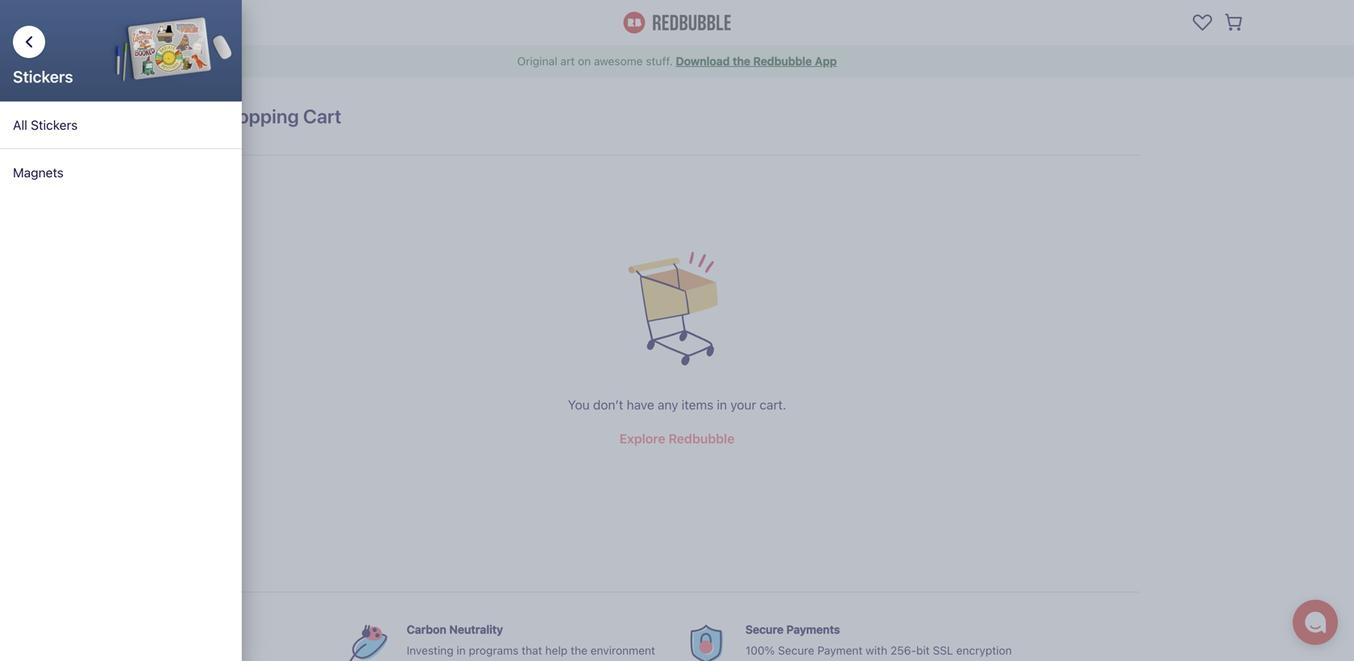 Task type: describe. For each thing, give the bounding box(es) containing it.
items
[[682, 397, 714, 412]]

explore
[[620, 431, 666, 446]]

payments
[[787, 623, 840, 636]]

secure payments image
[[688, 625, 726, 661]]

neutrality
[[450, 623, 503, 636]]

your
[[731, 397, 757, 412]]

shopping cart
[[214, 105, 342, 127]]

magnets link
[[0, 149, 242, 196]]

cart
[[303, 105, 342, 127]]

original art on awesome stuff. download the redbubble app
[[517, 54, 837, 68]]

you
[[568, 397, 590, 412]]

open chat image
[[1305, 611, 1327, 634]]

1 horizontal spatial the
[[733, 54, 751, 68]]

carbon
[[407, 623, 447, 636]]

explore redbubble
[[620, 431, 735, 446]]

redbubble logo image
[[624, 12, 731, 33]]

art
[[561, 54, 575, 68]]

ssl
[[933, 644, 954, 657]]

magnets
[[13, 165, 64, 180]]

explore redbubble link
[[620, 428, 735, 449]]

all
[[13, 117, 27, 133]]

carbon neutrality image
[[349, 625, 387, 661]]

secure payments 100% secure payment with 256-bit ssl encryption
[[746, 623, 1012, 657]]

1 horizontal spatial in
[[717, 397, 727, 412]]

redbubble inside explore redbubble link
[[669, 431, 735, 446]]

trust signals element
[[214, 606, 1140, 661]]

all stickers link
[[0, 102, 242, 149]]

on
[[578, 54, 591, 68]]

have
[[627, 397, 655, 412]]

carbon neutrality investing in programs that help the environment
[[407, 623, 656, 657]]

1 vertical spatial secure
[[778, 644, 815, 657]]

shopping
[[214, 105, 299, 127]]

256-
[[891, 644, 917, 657]]



Task type: locate. For each thing, give the bounding box(es) containing it.
the right the download
[[733, 54, 751, 68]]

with
[[866, 644, 888, 657]]

0 horizontal spatial redbubble
[[669, 431, 735, 446]]

redbubble
[[754, 54, 812, 68], [669, 431, 735, 446]]

0 vertical spatial the
[[733, 54, 751, 68]]

0 vertical spatial stickers
[[13, 67, 73, 86]]

any
[[658, 397, 679, 412]]

stickers
[[13, 67, 73, 86], [31, 117, 78, 133]]

secure down payments
[[778, 644, 815, 657]]

stickers up all stickers
[[13, 67, 73, 86]]

1 vertical spatial in
[[457, 644, 466, 657]]

in down neutrality
[[457, 644, 466, 657]]

secure up "100%"
[[746, 623, 784, 636]]

programs
[[469, 644, 519, 657]]

0 vertical spatial redbubble
[[754, 54, 812, 68]]

download
[[676, 54, 730, 68]]

encryption
[[957, 644, 1012, 657]]

the inside carbon neutrality investing in programs that help the environment
[[571, 644, 588, 657]]

in inside carbon neutrality investing in programs that help the environment
[[457, 644, 466, 657]]

0 vertical spatial secure
[[746, 623, 784, 636]]

0 horizontal spatial in
[[457, 644, 466, 657]]

in left your
[[717, 397, 727, 412]]

app
[[815, 54, 837, 68]]

awesome
[[594, 54, 643, 68]]

redbubble left app
[[754, 54, 812, 68]]

cart.
[[760, 397, 787, 412]]

stuff.
[[646, 54, 673, 68]]

you don't have any items in your cart.
[[568, 397, 787, 412]]

1 vertical spatial redbubble
[[669, 431, 735, 446]]

1 vertical spatial stickers
[[31, 117, 78, 133]]

help
[[545, 644, 568, 657]]

0 vertical spatial in
[[717, 397, 727, 412]]

secure payments element
[[681, 618, 1012, 661]]

the right help
[[571, 644, 588, 657]]

carbon neutrality element
[[342, 618, 656, 661]]

original
[[517, 54, 558, 68]]

all stickers
[[13, 117, 78, 133]]

products dialog
[[0, 0, 1355, 661]]

payment
[[818, 644, 863, 657]]

empty cart image
[[621, 239, 734, 381]]

in
[[717, 397, 727, 412], [457, 644, 466, 657]]

don't
[[593, 397, 624, 412]]

that
[[522, 644, 542, 657]]

1 vertical spatial the
[[571, 644, 588, 657]]

0 horizontal spatial the
[[571, 644, 588, 657]]

redbubble down items
[[669, 431, 735, 446]]

stickers right all
[[31, 117, 78, 133]]

environment
[[591, 644, 656, 657]]

1 horizontal spatial redbubble
[[754, 54, 812, 68]]

the
[[733, 54, 751, 68], [571, 644, 588, 657]]

100%
[[746, 644, 775, 657]]

investing
[[407, 644, 454, 657]]

download the redbubble app link
[[676, 54, 837, 68]]

bit
[[917, 644, 930, 657]]

secure
[[746, 623, 784, 636], [778, 644, 815, 657]]



Task type: vqa. For each thing, say whether or not it's contained in the screenshot.
All
yes



